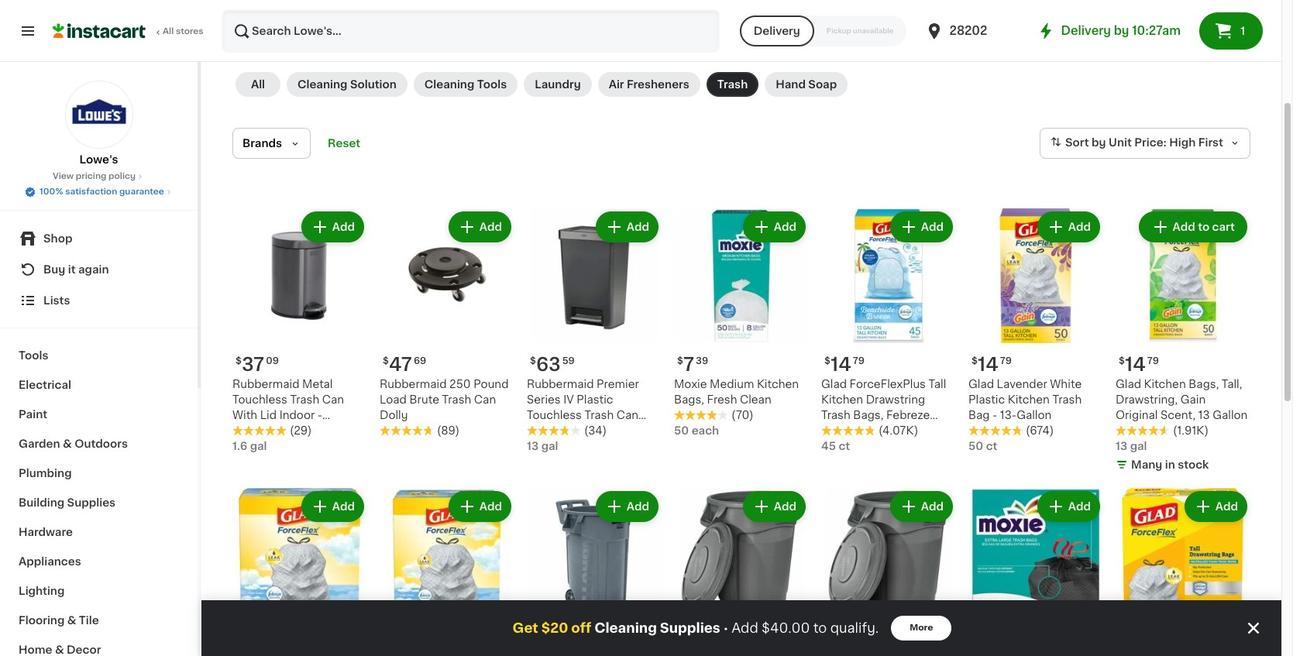 Task type: vqa. For each thing, say whether or not it's contained in the screenshot.


Task type: describe. For each thing, give the bounding box(es) containing it.
garden & outdoors
[[19, 439, 128, 450]]

supplies inside get $20 off cleaning supplies • add $40.00 to qualify.
[[660, 622, 721, 635]]

7
[[684, 356, 695, 374]]

kitchen inside moxie medium kitchen bags, fresh clean
[[757, 379, 799, 390]]

get
[[513, 622, 539, 635]]

touchless inside rubbermaid premier series iv plastic touchless trash can with lid - charcoal
[[527, 410, 582, 421]]

$ inside $ 60 99
[[677, 637, 684, 646]]

$20
[[542, 622, 568, 635]]

lighting
[[19, 586, 65, 597]]

14 for kitchen
[[1125, 356, 1146, 374]]

home & decor
[[19, 645, 101, 656]]

it
[[68, 264, 76, 275]]

trash inside the glad lavender white plastic kitchen trash bag - 13-gallon
[[1053, 395, 1082, 406]]

79 inside product 'group'
[[536, 636, 560, 654]]

(4.07k)
[[879, 426, 919, 437]]

paint
[[19, 409, 47, 420]]

cleaning for cleaning tools
[[425, 79, 475, 90]]

47
[[389, 356, 412, 374]]

touchless inside rubbermaid metal touchless trash can with lid indoor - charcoal
[[233, 395, 288, 406]]

13 gal for 63
[[527, 441, 559, 452]]

99
[[711, 637, 724, 646]]

100%
[[40, 188, 63, 196]]

50 for 7
[[674, 426, 689, 437]]

$ for rubbermaid 250 pound load brute trash can dolly
[[383, 357, 389, 366]]

product group containing 7
[[674, 209, 809, 439]]

bag
[[969, 410, 990, 421]]

all for all stores
[[163, 27, 174, 36]]

$ for moxie medium kitchen bags, fresh clean
[[677, 357, 684, 366]]

high
[[1170, 138, 1196, 148]]

metal
[[302, 379, 333, 390]]

45
[[822, 441, 836, 452]]

spo
[[1204, 24, 1221, 33]]

product group containing 43
[[822, 489, 957, 657]]

off
[[572, 622, 592, 635]]

gal for 63
[[542, 441, 559, 452]]

hand soap
[[776, 79, 837, 90]]

buy it again link
[[9, 254, 188, 285]]

rubbermaid premier series iv plastic touchless trash can with lid - charcoal
[[527, 379, 639, 437]]

with inside rubbermaid premier series iv plastic touchless trash can with lid - charcoal
[[527, 426, 552, 437]]

with inside rubbermaid metal touchless trash can with lid indoor - charcoal
[[233, 410, 257, 421]]

add button for rubbermaid 250 pound load brute trash can dolly
[[450, 213, 510, 241]]

can inside rubbermaid 250 pound load brute trash can dolly
[[474, 395, 496, 406]]

14 for lavender
[[978, 356, 999, 374]]

(674)
[[1026, 426, 1055, 437]]

delivery for delivery by 10:27am
[[1062, 25, 1112, 36]]

add inside get $20 off cleaning supplies • add $40.00 to qualify.
[[732, 622, 759, 635]]

250
[[450, 379, 471, 390]]

medium
[[710, 379, 755, 390]]

79 for forceflexplus
[[853, 357, 865, 366]]

electrical
[[19, 380, 71, 391]]

to inside get $20 off cleaning supplies • add $40.00 to qualify.
[[814, 622, 827, 635]]

air
[[609, 79, 624, 90]]

delivery by 10:27am link
[[1037, 22, 1181, 40]]

moxie medium kitchen bags, fresh clean
[[674, 379, 799, 406]]

lowe's logo image
[[65, 81, 133, 149]]

gal for 14
[[1131, 441, 1148, 452]]

$ for glad forceflexplus tall kitchen drawstring trash bags, febreze beachside breeze
[[825, 357, 831, 366]]

glad for glad lavender white plastic kitchen trash bag - 13-gallon
[[969, 379, 995, 390]]

lists link
[[9, 285, 188, 316]]

43
[[831, 636, 856, 654]]

drawstring,
[[1116, 395, 1178, 406]]

(34)
[[584, 426, 607, 437]]

first
[[1199, 138, 1224, 148]]

cleaning solution
[[298, 79, 397, 90]]

14 for forceflexplus
[[831, 356, 852, 374]]

gal for 37
[[250, 441, 267, 452]]

can inside rubbermaid premier series iv plastic touchless trash can with lid - charcoal
[[617, 410, 639, 421]]

moxie
[[674, 379, 707, 390]]

original
[[1116, 410, 1158, 421]]

$27.59 element
[[380, 630, 515, 657]]

- inside the glad lavender white plastic kitchen trash bag - 13-gallon
[[993, 410, 998, 421]]

plastic inside the glad lavender white plastic kitchen trash bag - 13-gallon
[[969, 395, 1006, 406]]

28202 button
[[925, 9, 1018, 53]]

49 for 43
[[857, 637, 870, 646]]

scent,
[[1161, 410, 1196, 421]]

brands button
[[233, 128, 311, 159]]

add button for 79
[[597, 493, 657, 521]]

air fresheners
[[609, 79, 690, 90]]

cleaning for cleaning solution
[[298, 79, 348, 90]]

add to cart
[[1173, 222, 1236, 233]]

fresheners
[[627, 79, 690, 90]]

gallon for (674)
[[1017, 410, 1052, 421]]

Search field
[[223, 11, 718, 51]]

add button for rubbermaid premier series iv plastic touchless trash can with lid - charcoal
[[597, 213, 657, 241]]

$ 60 99
[[677, 636, 724, 654]]

$ inside $ 43 49
[[825, 637, 831, 646]]

stock
[[1178, 460, 1210, 471]]

$ for glad kitchen bags, tall, drawstring, gain original scent, 13 gallon
[[1119, 357, 1125, 366]]

$ 14 79 for forceflexplus
[[825, 356, 865, 374]]

add button for 43
[[892, 493, 952, 521]]

0 vertical spatial supplies
[[67, 498, 116, 508]]

$ for rubbermaid premier series iv plastic touchless trash can with lid - charcoal
[[530, 357, 536, 366]]

febreze
[[887, 410, 930, 421]]

13-
[[1001, 410, 1017, 421]]

100% satisfaction guarantee button
[[24, 183, 174, 198]]

to inside button
[[1199, 222, 1210, 233]]

building
[[19, 498, 64, 508]]

charcoal inside rubbermaid premier series iv plastic touchless trash can with lid - charcoal
[[582, 426, 630, 437]]

nsored
[[1221, 24, 1251, 33]]

product group containing 47
[[380, 209, 515, 439]]

100% satisfaction guarantee
[[40, 188, 164, 196]]

appliances link
[[9, 547, 188, 577]]

$ 14 79 for lavender
[[972, 356, 1012, 374]]

lists
[[43, 295, 70, 306]]

get $20 off cleaning supplies • add $40.00 to qualify.
[[513, 622, 879, 635]]

forceflexplus
[[850, 379, 926, 390]]

kitchen inside the glad lavender white plastic kitchen trash bag - 13-gallon
[[1008, 395, 1050, 406]]

50 ct
[[969, 441, 998, 452]]

home & decor link
[[9, 636, 188, 657]]

trash inside 'link'
[[718, 79, 748, 90]]

gallon for (1.91k)
[[1213, 410, 1248, 421]]

lid inside rubbermaid metal touchless trash can with lid indoor - charcoal
[[260, 410, 277, 421]]

79 for kitchen
[[1148, 357, 1160, 366]]

tools link
[[9, 341, 188, 371]]

can inside rubbermaid metal touchless trash can with lid indoor - charcoal
[[322, 395, 344, 406]]

pricing
[[76, 172, 107, 181]]

(1.91k)
[[1174, 426, 1209, 437]]

best
[[826, 615, 843, 622]]

rubbermaid for 37
[[233, 379, 300, 390]]

$ for glad lavender white plastic kitchen trash bag - 13-gallon
[[972, 357, 978, 366]]

flooring & tile link
[[9, 606, 188, 636]]

satisfaction
[[65, 188, 117, 196]]

$ 7 39
[[677, 356, 709, 374]]

& for garden
[[63, 439, 72, 450]]

delivery for delivery
[[754, 26, 801, 36]]

outdoors
[[75, 439, 128, 450]]

tall,
[[1222, 379, 1243, 390]]

sort by
[[1066, 138, 1107, 148]]

- inside rubbermaid metal touchless trash can with lid indoor - charcoal
[[318, 410, 322, 421]]

kitchen inside 'glad kitchen bags, tall, drawstring, gain original scent, 13 gallon'
[[1145, 379, 1187, 390]]

air fresheners link
[[598, 72, 701, 97]]

(29)
[[290, 426, 312, 437]]

unit price: high first
[[1109, 138, 1224, 148]]

lowe's link
[[65, 81, 133, 167]]

drawstring
[[866, 395, 926, 406]]

hardware
[[19, 527, 73, 538]]

add button for glad lavender white plastic kitchen trash bag - 13-gallon
[[1039, 213, 1099, 241]]

add button for 60
[[745, 493, 805, 521]]

building supplies
[[19, 498, 116, 508]]

lid inside rubbermaid premier series iv plastic touchless trash can with lid - charcoal
[[555, 426, 571, 437]]

gain
[[1181, 395, 1206, 406]]

breeze
[[882, 426, 920, 437]]

1.6 gal
[[233, 441, 267, 452]]

indoor
[[280, 410, 315, 421]]



Task type: locate. For each thing, give the bounding box(es) containing it.
$ up glad forceflexplus tall kitchen drawstring trash bags, febreze beachside breeze at the right bottom
[[825, 357, 831, 366]]

1 charcoal from the left
[[233, 426, 281, 437]]

0 vertical spatial to
[[1199, 222, 1210, 233]]

rubbermaid down $ 37 09
[[233, 379, 300, 390]]

0 vertical spatial touchless
[[233, 395, 288, 406]]

dolly
[[380, 410, 408, 421]]

3 $ 14 79 from the left
[[1119, 356, 1160, 374]]

load
[[380, 395, 407, 406]]

1 horizontal spatial 50
[[969, 441, 984, 452]]

unit
[[1109, 138, 1132, 148]]

product group containing 37
[[233, 209, 367, 454]]

None search field
[[222, 9, 720, 53]]

$ inside the $ 7 39
[[677, 357, 684, 366]]

rubbermaid 250 pound load brute trash can dolly
[[380, 379, 509, 421]]

glad up drawstring,
[[1116, 379, 1142, 390]]

garden
[[19, 439, 60, 450]]

again
[[78, 264, 109, 275]]

14 up forceflexplus at right bottom
[[831, 356, 852, 374]]

0 horizontal spatial to
[[814, 622, 827, 635]]

$ up "bag" on the bottom right of page
[[972, 357, 978, 366]]

$ left the 39
[[677, 357, 684, 366]]

0 horizontal spatial ct
[[839, 441, 851, 452]]

seller
[[845, 615, 865, 622]]

2 horizontal spatial cleaning
[[595, 622, 657, 635]]

by inside 'unit price: high first sort by' "field"
[[1092, 138, 1107, 148]]

bags, inside moxie medium kitchen bags, fresh clean
[[674, 395, 705, 406]]

iv
[[564, 395, 574, 406]]

2 horizontal spatial gal
[[1131, 441, 1148, 452]]

1 vertical spatial by
[[1092, 138, 1107, 148]]

by for sort
[[1092, 138, 1107, 148]]

tools up electrical
[[19, 350, 48, 361]]

cleaning left the solution
[[298, 79, 348, 90]]

$ 14 79 up forceflexplus at right bottom
[[825, 356, 865, 374]]

supplies
[[67, 498, 116, 508], [660, 622, 721, 635]]

& for flooring
[[67, 615, 76, 626]]

50 inside product 'group'
[[674, 426, 689, 437]]

rubbermaid inside rubbermaid 250 pound load brute trash can dolly
[[380, 379, 447, 390]]

2 rubbermaid from the left
[[380, 379, 447, 390]]

0 vertical spatial 50
[[674, 426, 689, 437]]

trash link
[[707, 72, 759, 97]]

rubbermaid for 63
[[527, 379, 594, 390]]

37
[[242, 356, 265, 374]]

gallon inside 'glad kitchen bags, tall, drawstring, gain original scent, 13 gallon'
[[1213, 410, 1248, 421]]

0 horizontal spatial cleaning
[[298, 79, 348, 90]]

1 horizontal spatial cleaning
[[425, 79, 475, 90]]

$ inside $ 47 69
[[383, 357, 389, 366]]

1 rubbermaid from the left
[[233, 379, 300, 390]]

0 horizontal spatial delivery
[[754, 26, 801, 36]]

1 14 from the left
[[831, 356, 852, 374]]

shop link
[[9, 223, 188, 254]]

gallon down tall, on the bottom right of the page
[[1213, 410, 1248, 421]]

1 horizontal spatial 14
[[978, 356, 999, 374]]

0 horizontal spatial can
[[322, 395, 344, 406]]

1 horizontal spatial plastic
[[969, 395, 1006, 406]]

kitchen inside glad forceflexplus tall kitchen drawstring trash bags, febreze beachside breeze
[[822, 395, 864, 406]]

0 horizontal spatial tools
[[19, 350, 48, 361]]

tools down search field
[[477, 79, 507, 90]]

0 vertical spatial bags,
[[1189, 379, 1220, 390]]

49 down qualify.
[[857, 637, 870, 646]]

0 horizontal spatial 49
[[561, 637, 574, 646]]

product group containing 60
[[674, 489, 809, 657]]

gal up many
[[1131, 441, 1148, 452]]

kitchen up clean
[[757, 379, 799, 390]]

0 horizontal spatial touchless
[[233, 395, 288, 406]]

by left 10:27am
[[1114, 25, 1130, 36]]

- left 13-
[[993, 410, 998, 421]]

buy
[[43, 264, 65, 275]]

trash up (34)
[[585, 410, 614, 421]]

$ up drawstring,
[[1119, 357, 1125, 366]]

all for all
[[251, 79, 265, 90]]

by for delivery
[[1114, 25, 1130, 36]]

1 13 gal from the left
[[527, 441, 559, 452]]

$ inside $ 63 59
[[530, 357, 536, 366]]

ct for 45 ct
[[839, 441, 851, 452]]

13 gal down the series
[[527, 441, 559, 452]]

1 gallon from the left
[[1017, 410, 1052, 421]]

$ down best
[[825, 637, 831, 646]]

$40.00
[[762, 622, 810, 635]]

14 up lavender
[[978, 356, 999, 374]]

1 horizontal spatial 49
[[857, 637, 870, 646]]

1 vertical spatial touchless
[[527, 410, 582, 421]]

0 horizontal spatial gal
[[250, 441, 267, 452]]

$ 14 79 up lavender
[[972, 356, 1012, 374]]

to down best
[[814, 622, 827, 635]]

0 horizontal spatial by
[[1092, 138, 1107, 148]]

supplies up 60
[[660, 622, 721, 635]]

2 14 from the left
[[978, 356, 999, 374]]

2 horizontal spatial 13
[[1199, 410, 1211, 421]]

by left unit
[[1092, 138, 1107, 148]]

glad up "bag" on the bottom right of page
[[969, 379, 995, 390]]

treatment tracker modal dialog
[[202, 601, 1282, 657]]

0 horizontal spatial 50
[[674, 426, 689, 437]]

$ for rubbermaid metal touchless trash can with lid indoor - charcoal
[[236, 357, 242, 366]]

rubbermaid metal touchless trash can with lid indoor - charcoal
[[233, 379, 344, 437]]

add button for rubbermaid metal touchless trash can with lid indoor - charcoal
[[303, 213, 363, 241]]

$ 14 79 for kitchen
[[1119, 356, 1160, 374]]

lid left indoor
[[260, 410, 277, 421]]

brands
[[243, 138, 282, 149]]

electrical link
[[9, 371, 188, 400]]

trash up indoor
[[290, 395, 320, 406]]

1 horizontal spatial can
[[474, 395, 496, 406]]

add button for moxie medium kitchen bags, fresh clean
[[745, 213, 805, 241]]

ct down "bag" on the bottom right of page
[[986, 441, 998, 452]]

1 horizontal spatial lid
[[555, 426, 571, 437]]

$ inside $ 37 09
[[236, 357, 242, 366]]

1 plastic from the left
[[577, 395, 614, 406]]

cleaning tools link
[[414, 72, 518, 97]]

0 vertical spatial tools
[[477, 79, 507, 90]]

49 for 79
[[561, 637, 574, 646]]

1 vertical spatial lid
[[555, 426, 571, 437]]

1
[[1241, 26, 1246, 36]]

2 horizontal spatial $ 14 79
[[1119, 356, 1160, 374]]

price:
[[1135, 138, 1167, 148]]

1 horizontal spatial tools
[[477, 79, 507, 90]]

2 49 from the left
[[857, 637, 870, 646]]

bags, inside 'glad kitchen bags, tall, drawstring, gain original scent, 13 gallon'
[[1189, 379, 1220, 390]]

bags, up the gain
[[1189, 379, 1220, 390]]

2 charcoal from the left
[[582, 426, 630, 437]]

1 glad from the left
[[822, 379, 847, 390]]

13 down the gain
[[1199, 410, 1211, 421]]

13 gal for 14
[[1116, 441, 1148, 452]]

tools
[[477, 79, 507, 90], [19, 350, 48, 361]]

product group
[[233, 209, 367, 454], [380, 209, 515, 439], [527, 209, 662, 454], [674, 209, 809, 439], [822, 209, 957, 454], [969, 209, 1104, 454], [1116, 209, 1251, 476], [233, 489, 367, 657], [380, 489, 515, 657], [527, 489, 662, 657], [674, 489, 809, 657], [822, 489, 957, 657], [969, 489, 1104, 657], [1116, 489, 1251, 657]]

tile
[[79, 615, 99, 626]]

1 horizontal spatial all
[[251, 79, 265, 90]]

0 vertical spatial lid
[[260, 410, 277, 421]]

cleaning down search field
[[425, 79, 475, 90]]

0 vertical spatial all
[[163, 27, 174, 36]]

0 horizontal spatial 13 gal
[[527, 441, 559, 452]]

cleaning inside 'link'
[[298, 79, 348, 90]]

$
[[236, 357, 242, 366], [383, 357, 389, 366], [530, 357, 536, 366], [677, 357, 684, 366], [825, 357, 831, 366], [972, 357, 978, 366], [1119, 357, 1125, 366], [530, 637, 536, 646], [677, 637, 684, 646], [825, 637, 831, 646]]

2 glad from the left
[[969, 379, 995, 390]]

1 horizontal spatial by
[[1114, 25, 1130, 36]]

policy
[[109, 172, 136, 181]]

by inside "delivery by 10:27am" 'link'
[[1114, 25, 1130, 36]]

delivery by 10:27am
[[1062, 25, 1181, 36]]

2 horizontal spatial rubbermaid
[[527, 379, 594, 390]]

product group containing 79
[[527, 489, 662, 657]]

tools inside tools link
[[19, 350, 48, 361]]

supplies up hardware link
[[67, 498, 116, 508]]

1 horizontal spatial delivery
[[1062, 25, 1112, 36]]

glad for glad forceflexplus tall kitchen drawstring trash bags, febreze beachside breeze
[[822, 379, 847, 390]]

1 horizontal spatial gal
[[542, 441, 559, 452]]

with up 1.6 gal
[[233, 410, 257, 421]]

1 vertical spatial all
[[251, 79, 265, 90]]

- inside rubbermaid premier series iv plastic touchless trash can with lid - charcoal
[[574, 426, 579, 437]]

1 horizontal spatial bags,
[[854, 410, 884, 421]]

1 horizontal spatial to
[[1199, 222, 1210, 233]]

13 for 14
[[1116, 441, 1128, 452]]

1 $ 14 79 from the left
[[825, 356, 865, 374]]

- left (34)
[[574, 426, 579, 437]]

79 up lavender
[[1001, 357, 1012, 366]]

view pricing policy link
[[53, 171, 145, 183]]

$ left "69"
[[383, 357, 389, 366]]

3 14 from the left
[[1125, 356, 1146, 374]]

1 vertical spatial bags,
[[674, 395, 705, 406]]

cleaning right 'off' at the bottom left of the page
[[595, 622, 657, 635]]

13 inside 'glad kitchen bags, tall, drawstring, gain original scent, 13 gallon'
[[1199, 410, 1211, 421]]

glad lavender white plastic kitchen trash bag - 13-gallon
[[969, 379, 1082, 421]]

glad inside the glad lavender white plastic kitchen trash bag - 13-gallon
[[969, 379, 995, 390]]

plastic inside rubbermaid premier series iv plastic touchless trash can with lid - charcoal
[[577, 395, 614, 406]]

49 inside $ 43 49
[[857, 637, 870, 646]]

building supplies link
[[9, 488, 188, 518]]

more button
[[892, 616, 952, 641]]

all link
[[236, 72, 281, 97]]

49
[[561, 637, 574, 646], [857, 637, 870, 646]]

50 left each
[[674, 426, 689, 437]]

kitchen down lavender
[[1008, 395, 1050, 406]]

2 horizontal spatial 14
[[1125, 356, 1146, 374]]

14 up drawstring,
[[1125, 356, 1146, 374]]

1 horizontal spatial 13 gal
[[1116, 441, 1148, 452]]

lowe's
[[79, 154, 118, 165]]

0 horizontal spatial 13
[[527, 441, 539, 452]]

plastic
[[577, 395, 614, 406], [969, 395, 1006, 406]]

plumbing link
[[9, 459, 188, 488]]

$ down get $20 off cleaning supplies • add $40.00 to qualify.
[[677, 637, 684, 646]]

delivery up hand on the right
[[754, 26, 801, 36]]

kitchen up drawstring,
[[1145, 379, 1187, 390]]

1 vertical spatial to
[[814, 622, 827, 635]]

to left cart
[[1199, 222, 1210, 233]]

plumbing
[[19, 468, 72, 479]]

add inside add to cart button
[[1173, 222, 1196, 233]]

0 horizontal spatial 14
[[831, 356, 852, 374]]

50 for 14
[[969, 441, 984, 452]]

trash inside rubbermaid 250 pound load brute trash can dolly
[[442, 395, 472, 406]]

rubbermaid
[[233, 379, 300, 390], [380, 379, 447, 390], [527, 379, 594, 390]]

1 horizontal spatial glad
[[969, 379, 995, 390]]

bags, down moxie
[[674, 395, 705, 406]]

3 gal from the left
[[1131, 441, 1148, 452]]

trash left hand on the right
[[718, 79, 748, 90]]

50
[[674, 426, 689, 437], [969, 441, 984, 452]]

13 inside product 'group'
[[527, 441, 539, 452]]

service type group
[[740, 16, 907, 47]]

0 horizontal spatial $ 14 79
[[825, 356, 865, 374]]

2 plastic from the left
[[969, 395, 1006, 406]]

bags,
[[1189, 379, 1220, 390], [674, 395, 705, 406], [854, 410, 884, 421]]

$ 63 59
[[530, 356, 575, 374]]

bags, up beachside
[[854, 410, 884, 421]]

13 for 63
[[527, 441, 539, 452]]

1 horizontal spatial $ 14 79
[[972, 356, 1012, 374]]

touchless down the series
[[527, 410, 582, 421]]

add button for glad forceflexplus tall kitchen drawstring trash bags, febreze beachside breeze
[[892, 213, 952, 241]]

1 horizontal spatial with
[[527, 426, 552, 437]]

2 horizontal spatial -
[[993, 410, 998, 421]]

•
[[724, 622, 729, 635]]

2 ct from the left
[[986, 441, 998, 452]]

rubbermaid inside rubbermaid premier series iv plastic touchless trash can with lid - charcoal
[[527, 379, 594, 390]]

plastic right iv
[[577, 395, 614, 406]]

gallon inside the glad lavender white plastic kitchen trash bag - 13-gallon
[[1017, 410, 1052, 421]]

can down metal
[[322, 395, 344, 406]]

50 down "bag" on the bottom right of page
[[969, 441, 984, 452]]

cleaning
[[298, 79, 348, 90], [425, 79, 475, 90], [595, 622, 657, 635]]

trash down white
[[1053, 395, 1082, 406]]

13 gal
[[527, 441, 559, 452], [1116, 441, 1148, 452]]

charcoal inside rubbermaid metal touchless trash can with lid indoor - charcoal
[[233, 426, 281, 437]]

appliances
[[19, 557, 81, 567]]

series
[[527, 395, 561, 406]]

0 horizontal spatial lid
[[260, 410, 277, 421]]

lighting link
[[9, 577, 188, 606]]

ct right 45
[[839, 441, 851, 452]]

63
[[536, 356, 561, 374]]

1 horizontal spatial 13
[[1116, 441, 1128, 452]]

reset button
[[323, 128, 365, 159]]

all stores link
[[53, 9, 205, 53]]

charcoal down premier
[[582, 426, 630, 437]]

add to cart button
[[1141, 213, 1246, 241]]

1 vertical spatial &
[[67, 615, 76, 626]]

rubbermaid inside rubbermaid metal touchless trash can with lid indoor - charcoal
[[233, 379, 300, 390]]

glad inside 'glad kitchen bags, tall, drawstring, gain original scent, 13 gallon'
[[1116, 379, 1142, 390]]

0 horizontal spatial with
[[233, 410, 257, 421]]

- right indoor
[[318, 410, 322, 421]]

Unit Price: High First Sort by field
[[1040, 128, 1251, 159]]

cleaning solution link
[[287, 72, 408, 97]]

rubbermaid up brute
[[380, 379, 447, 390]]

1 vertical spatial with
[[527, 426, 552, 437]]

trash inside rubbermaid metal touchless trash can with lid indoor - charcoal
[[290, 395, 320, 406]]

tools inside cleaning tools link
[[477, 79, 507, 90]]

soap
[[809, 79, 837, 90]]

0 horizontal spatial -
[[318, 410, 322, 421]]

all stores
[[163, 27, 204, 36]]

can down pound at the left of the page
[[474, 395, 496, 406]]

kitchen up beachside
[[822, 395, 864, 406]]

lavender
[[997, 379, 1048, 390]]

can down premier
[[617, 410, 639, 421]]

trash down 250
[[442, 395, 472, 406]]

glad inside glad forceflexplus tall kitchen drawstring trash bags, febreze beachside breeze
[[822, 379, 847, 390]]

bags, inside glad forceflexplus tall kitchen drawstring trash bags, febreze beachside breeze
[[854, 410, 884, 421]]

0 horizontal spatial glad
[[822, 379, 847, 390]]

guarantee
[[119, 188, 164, 196]]

ct for 50 ct
[[986, 441, 998, 452]]

2 13 gal from the left
[[1116, 441, 1148, 452]]

2 gallon from the left
[[1213, 410, 1248, 421]]

2 gal from the left
[[542, 441, 559, 452]]

0 horizontal spatial all
[[163, 27, 174, 36]]

view pricing policy
[[53, 172, 136, 181]]

0 horizontal spatial supplies
[[67, 498, 116, 508]]

delivery
[[1062, 25, 1112, 36], [754, 26, 801, 36]]

rubbermaid up iv
[[527, 379, 594, 390]]

1 horizontal spatial ct
[[986, 441, 998, 452]]

2 horizontal spatial glad
[[1116, 379, 1142, 390]]

all
[[163, 27, 174, 36], [251, 79, 265, 90]]

instacart logo image
[[53, 22, 146, 40]]

(70)
[[732, 410, 754, 421]]

2 $ 14 79 from the left
[[972, 356, 1012, 374]]

1 horizontal spatial supplies
[[660, 622, 721, 635]]

hand soap link
[[765, 72, 848, 97]]

1 horizontal spatial -
[[574, 426, 579, 437]]

1 horizontal spatial gallon
[[1213, 410, 1248, 421]]

all up brands
[[251, 79, 265, 90]]

decor
[[67, 645, 101, 656]]

glad up beachside
[[822, 379, 847, 390]]

0 horizontal spatial charcoal
[[233, 426, 281, 437]]

$ left '09'
[[236, 357, 242, 366]]

delivery inside button
[[754, 26, 801, 36]]

& for home
[[55, 645, 64, 656]]

plastic up "bag" on the bottom right of page
[[969, 395, 1006, 406]]

1 vertical spatial 50
[[969, 441, 984, 452]]

49 inside $ 79 49
[[561, 637, 574, 646]]

3 rubbermaid from the left
[[527, 379, 594, 390]]

add
[[332, 222, 355, 233], [480, 222, 502, 233], [627, 222, 650, 233], [774, 222, 797, 233], [921, 222, 944, 233], [1069, 222, 1091, 233], [1173, 222, 1196, 233], [332, 502, 355, 513], [480, 502, 502, 513], [627, 502, 650, 513], [774, 502, 797, 513], [921, 502, 944, 513], [1069, 502, 1091, 513], [1216, 502, 1239, 513], [732, 622, 759, 635]]

gal down the series
[[542, 441, 559, 452]]

$ down get
[[530, 637, 536, 646]]

0 horizontal spatial bags,
[[674, 395, 705, 406]]

glad for glad kitchen bags, tall, drawstring, gain original scent, 13 gallon
[[1116, 379, 1142, 390]]

0 vertical spatial with
[[233, 410, 257, 421]]

2 vertical spatial &
[[55, 645, 64, 656]]

buy it again
[[43, 264, 109, 275]]

1 49 from the left
[[561, 637, 574, 646]]

trash inside glad forceflexplus tall kitchen drawstring trash bags, febreze beachside breeze
[[822, 410, 851, 421]]

3 glad from the left
[[1116, 379, 1142, 390]]

gallon up the (674)
[[1017, 410, 1052, 421]]

2 horizontal spatial can
[[617, 410, 639, 421]]

can
[[322, 395, 344, 406], [474, 395, 496, 406], [617, 410, 639, 421]]

13 gal up many
[[1116, 441, 1148, 452]]

1 ct from the left
[[839, 441, 851, 452]]

cleaning inside get $20 off cleaning supplies • add $40.00 to qualify.
[[595, 622, 657, 635]]

1 horizontal spatial touchless
[[527, 410, 582, 421]]

& left tile on the bottom left
[[67, 615, 76, 626]]

hand
[[776, 79, 806, 90]]

stores
[[176, 27, 204, 36]]

best seller
[[826, 615, 865, 622]]

$21.79 element
[[1116, 630, 1251, 657]]

2 vertical spatial bags,
[[854, 410, 884, 421]]

10:27am
[[1133, 25, 1181, 36]]

0 horizontal spatial rubbermaid
[[233, 379, 300, 390]]

product group containing 63
[[527, 209, 662, 454]]

0 horizontal spatial plastic
[[577, 395, 614, 406]]

delivery inside 'link'
[[1062, 25, 1112, 36]]

1 vertical spatial supplies
[[660, 622, 721, 635]]

delivery left 10:27am
[[1062, 25, 1112, 36]]

79 up drawstring,
[[1148, 357, 1160, 366]]

79 for lavender
[[1001, 357, 1012, 366]]

& right "garden"
[[63, 439, 72, 450]]

to
[[1199, 222, 1210, 233], [814, 622, 827, 635]]

garden & outdoors link
[[9, 429, 188, 459]]

0 horizontal spatial gallon
[[1017, 410, 1052, 421]]

lid down iv
[[555, 426, 571, 437]]

charcoal up 1.6 gal
[[233, 426, 281, 437]]

1 horizontal spatial charcoal
[[582, 426, 630, 437]]

79 down '$20'
[[536, 636, 560, 654]]

0 vertical spatial by
[[1114, 25, 1130, 36]]

charcoal
[[233, 426, 281, 437], [582, 426, 630, 437]]

49 down '$20'
[[561, 637, 574, 646]]

$ 79 49
[[530, 636, 574, 654]]

13 down original
[[1116, 441, 1128, 452]]

13 down the series
[[527, 441, 539, 452]]

1 horizontal spatial rubbermaid
[[380, 379, 447, 390]]

beachside
[[822, 426, 879, 437]]

-
[[318, 410, 322, 421], [993, 410, 998, 421], [574, 426, 579, 437]]

with down the series
[[527, 426, 552, 437]]

gal right 1.6
[[250, 441, 267, 452]]

flooring
[[19, 615, 65, 626]]

1 gal from the left
[[250, 441, 267, 452]]

79 up forceflexplus at right bottom
[[853, 357, 865, 366]]

$ left 59
[[530, 357, 536, 366]]

13 gal inside product 'group'
[[527, 441, 559, 452]]

trash up beachside
[[822, 410, 851, 421]]

$ 43 49
[[825, 636, 870, 654]]

rubbermaid for 47
[[380, 379, 447, 390]]

2 horizontal spatial bags,
[[1189, 379, 1220, 390]]

1 vertical spatial tools
[[19, 350, 48, 361]]

39
[[696, 357, 709, 366]]

& right home
[[55, 645, 64, 656]]

all left stores
[[163, 27, 174, 36]]

$ inside $ 79 49
[[530, 637, 536, 646]]

touchless down $ 37 09
[[233, 395, 288, 406]]

0 vertical spatial &
[[63, 439, 72, 450]]

trash inside rubbermaid premier series iv plastic touchless trash can with lid - charcoal
[[585, 410, 614, 421]]

$ 14 79 up drawstring,
[[1119, 356, 1160, 374]]



